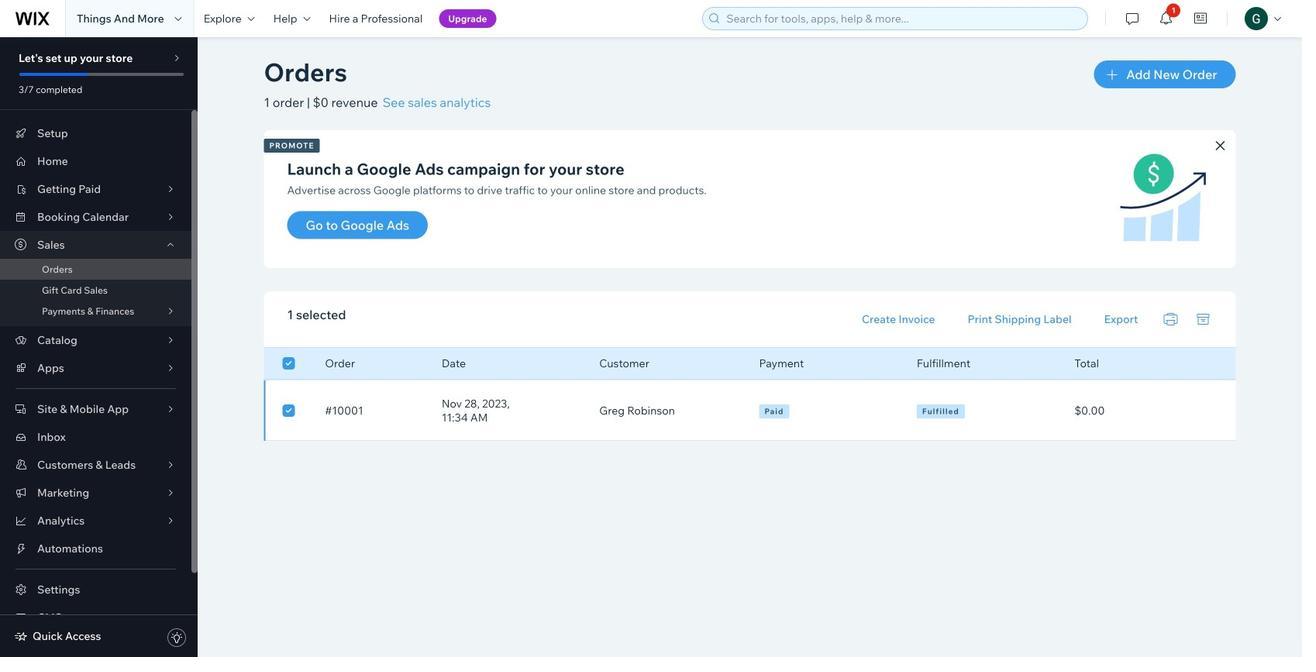 Task type: vqa. For each thing, say whether or not it's contained in the screenshot.
option
yes



Task type: locate. For each thing, give the bounding box(es) containing it.
None checkbox
[[283, 354, 295, 373], [283, 402, 295, 420], [283, 354, 295, 373], [283, 402, 295, 420]]

launch a google ads campaign for your store image
[[1112, 149, 1213, 250]]



Task type: describe. For each thing, give the bounding box(es) containing it.
sidebar element
[[0, 37, 198, 657]]

Search for tools, apps, help & more... field
[[722, 8, 1083, 29]]



